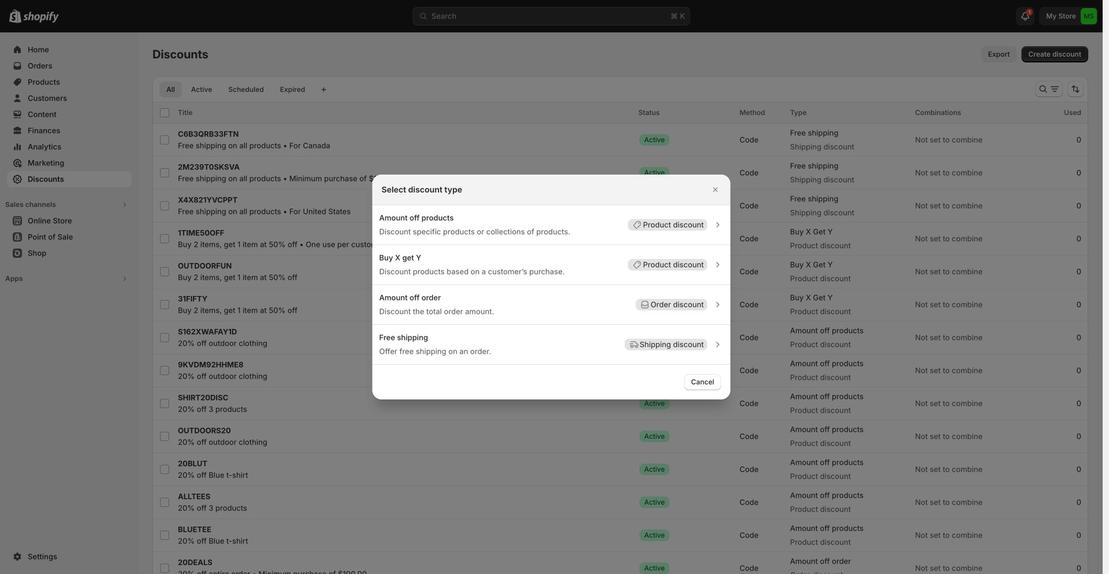 Task type: describe. For each thing, give the bounding box(es) containing it.
shopify image
[[23, 11, 59, 23]]



Task type: locate. For each thing, give the bounding box(es) containing it.
dialog
[[0, 175, 1104, 399]]

tab list
[[157, 81, 315, 98]]



Task type: vqa. For each thing, say whether or not it's contained in the screenshot.
Search countries text box at top
no



